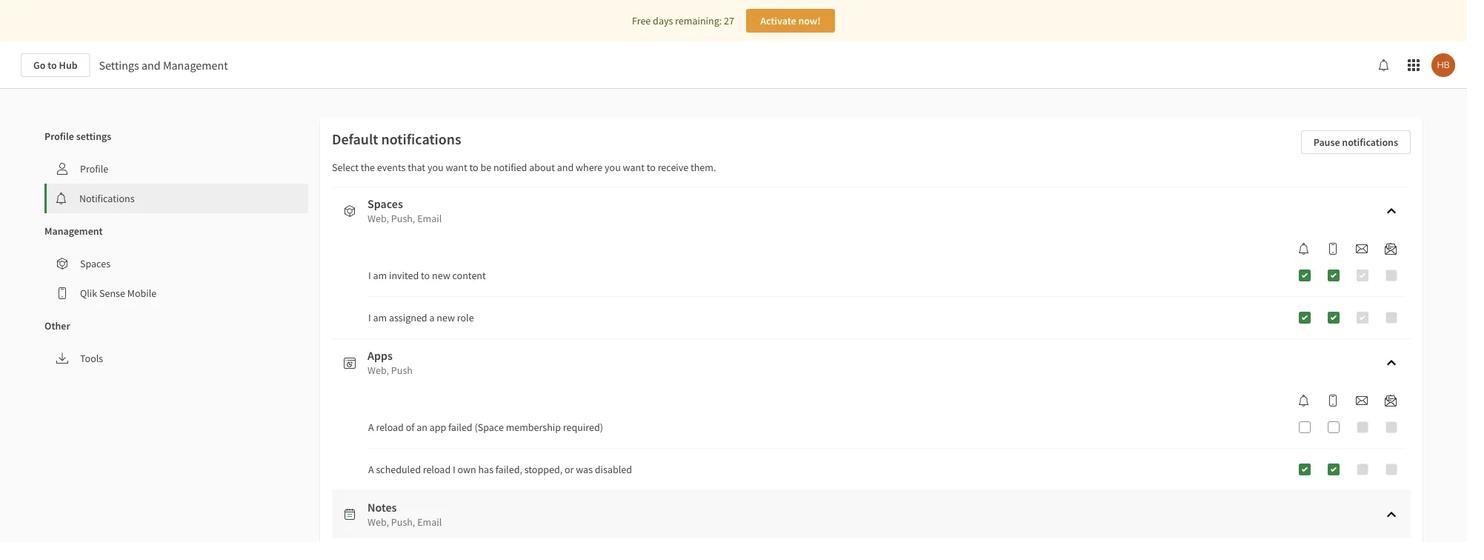 Task type: vqa. For each thing, say whether or not it's contained in the screenshot.
Profile related to Profile
yes



Task type: locate. For each thing, give the bounding box(es) containing it.
web, inside spaces web, push, email
[[368, 212, 389, 225]]

1 vertical spatial push,
[[391, 516, 415, 529]]

and right settings
[[142, 58, 161, 73]]

1 vertical spatial management
[[44, 225, 103, 238]]

i am assigned a new role
[[368, 311, 474, 325]]

qlik sense mobile
[[80, 287, 157, 300]]

push, inside spaces web, push, email
[[391, 212, 415, 225]]

1 vertical spatial notifications sent to your email element
[[1351, 395, 1374, 407]]

2 notifications bundled in a daily email digest element from the top
[[1379, 395, 1403, 407]]

an
[[417, 421, 428, 434]]

1 email from the top
[[417, 212, 442, 225]]

1 vertical spatial notifications when using qlik sense in a browser image
[[1299, 395, 1311, 407]]

1 push, from the top
[[391, 212, 415, 225]]

notifications right pause
[[1343, 136, 1399, 149]]

push, down events
[[391, 212, 415, 225]]

a left of on the bottom left
[[368, 421, 374, 434]]

am
[[373, 269, 387, 282], [373, 311, 387, 325]]

scheduled
[[376, 463, 421, 477]]

spaces inside spaces link
[[80, 257, 110, 271]]

spaces down events
[[368, 196, 403, 211]]

where
[[576, 161, 603, 174]]

0 horizontal spatial profile
[[44, 130, 74, 143]]

i for i am invited to new content
[[368, 269, 371, 282]]

web, inside notes web, push, email
[[368, 516, 389, 529]]

1 you from the left
[[428, 161, 444, 174]]

1 vertical spatial reload
[[423, 463, 451, 477]]

0 vertical spatial notifications when using qlik sense in a browser element
[[1293, 243, 1316, 255]]

select
[[332, 161, 359, 174]]

1 vertical spatial i
[[368, 311, 371, 325]]

2 push notifications in qlik sense mobile image from the top
[[1328, 395, 1339, 407]]

push,
[[391, 212, 415, 225], [391, 516, 415, 529]]

mobile
[[127, 287, 157, 300]]

tools link
[[44, 344, 308, 374]]

1 notifications when using qlik sense in a browser image from the top
[[1299, 243, 1311, 255]]

1 horizontal spatial spaces
[[368, 196, 403, 211]]

a scheduled reload i own has failed, stopped, or was disabled
[[368, 463, 632, 477]]

reload left own
[[423, 463, 451, 477]]

howard brown image
[[1432, 53, 1456, 77]]

0 vertical spatial email
[[417, 212, 442, 225]]

0 vertical spatial web,
[[368, 212, 389, 225]]

and right about
[[557, 161, 574, 174]]

web, down the at the left top of the page
[[368, 212, 389, 225]]

web, down apps
[[368, 364, 389, 377]]

apps
[[368, 348, 393, 363]]

email
[[417, 212, 442, 225], [417, 516, 442, 529]]

notifications
[[381, 130, 462, 149], [1343, 136, 1399, 149]]

notifications for pause notifications
[[1343, 136, 1399, 149]]

to right the go
[[48, 59, 57, 72]]

email for notes
[[417, 516, 442, 529]]

1 am from the top
[[373, 269, 387, 282]]

failed,
[[496, 463, 523, 477]]

failed
[[448, 421, 473, 434]]

am left invited
[[373, 269, 387, 282]]

1 vertical spatial notifications when using qlik sense in a browser element
[[1293, 395, 1316, 407]]

1 vertical spatial profile
[[80, 162, 108, 176]]

2 am from the top
[[373, 311, 387, 325]]

0 vertical spatial profile
[[44, 130, 74, 143]]

push, inside notes web, push, email
[[391, 516, 415, 529]]

reload
[[376, 421, 404, 434], [423, 463, 451, 477]]

1 vertical spatial web,
[[368, 364, 389, 377]]

0 vertical spatial push notifications in qlik sense mobile image
[[1328, 243, 1339, 255]]

0 vertical spatial notifications bundled in a daily email digest element
[[1379, 243, 1403, 255]]

web, down notes
[[368, 516, 389, 529]]

1 a from the top
[[368, 421, 374, 434]]

spaces up qlik
[[80, 257, 110, 271]]

events
[[377, 161, 406, 174]]

2 notifications when using qlik sense in a browser image from the top
[[1299, 395, 1311, 407]]

2 notifications bundled in a daily email digest image from the top
[[1385, 395, 1397, 407]]

0 vertical spatial push notifications in qlik sense mobile element
[[1322, 243, 1345, 255]]

spaces
[[368, 196, 403, 211], [80, 257, 110, 271]]

2 email from the top
[[417, 516, 442, 529]]

web,
[[368, 212, 389, 225], [368, 364, 389, 377], [368, 516, 389, 529]]

notified
[[494, 161, 527, 174]]

0 vertical spatial new
[[432, 269, 450, 282]]

role
[[457, 311, 474, 325]]

stopped,
[[525, 463, 563, 477]]

reload left of on the bottom left
[[376, 421, 404, 434]]

1 vertical spatial spaces
[[80, 257, 110, 271]]

notifications up 'that' in the left top of the page
[[381, 130, 462, 149]]

spaces for spaces web, push, email
[[368, 196, 403, 211]]

1 want from the left
[[446, 161, 468, 174]]

0 vertical spatial i
[[368, 269, 371, 282]]

management
[[163, 58, 228, 73], [44, 225, 103, 238]]

i
[[368, 269, 371, 282], [368, 311, 371, 325], [453, 463, 456, 477]]

default notifications
[[332, 130, 462, 149]]

0 horizontal spatial spaces
[[80, 257, 110, 271]]

notifications inside "button"
[[1343, 136, 1399, 149]]

notifications when using qlik sense in a browser image for a scheduled reload i own has failed, stopped, or was disabled
[[1299, 395, 1311, 407]]

push, down notes
[[391, 516, 415, 529]]

0 horizontal spatial notifications
[[381, 130, 462, 149]]

notifications sent to your email element for i am assigned a new role
[[1351, 243, 1374, 255]]

3 web, from the top
[[368, 516, 389, 529]]

push notifications in qlik sense mobile image
[[1328, 243, 1339, 255], [1328, 395, 1339, 407]]

0 vertical spatial notifications when using qlik sense in a browser image
[[1299, 243, 1311, 255]]

web, inside apps web, push
[[368, 364, 389, 377]]

a left scheduled
[[368, 463, 374, 477]]

1 notifications bundled in a daily email digest image from the top
[[1385, 243, 1397, 255]]

new left content
[[432, 269, 450, 282]]

1 horizontal spatial management
[[163, 58, 228, 73]]

1 notifications bundled in a daily email digest element from the top
[[1379, 243, 1403, 255]]

0 vertical spatial a
[[368, 421, 374, 434]]

pause
[[1314, 136, 1341, 149]]

0 vertical spatial notifications bundled in a daily email digest image
[[1385, 243, 1397, 255]]

to
[[48, 59, 57, 72], [470, 161, 479, 174], [647, 161, 656, 174], [421, 269, 430, 282]]

to right invited
[[421, 269, 430, 282]]

select the events that you want to be notified about and where you want to receive them.
[[332, 161, 716, 174]]

1 horizontal spatial profile
[[80, 162, 108, 176]]

2 notifications sent to your email element from the top
[[1351, 395, 1374, 407]]

settings
[[76, 130, 111, 143]]

(space
[[475, 421, 504, 434]]

0 vertical spatial spaces
[[368, 196, 403, 211]]

profile link
[[44, 154, 308, 184]]

i left own
[[453, 463, 456, 477]]

2 web, from the top
[[368, 364, 389, 377]]

notifications sent to your email image for a scheduled reload i own has failed, stopped, or was disabled
[[1357, 395, 1368, 407]]

1 vertical spatial email
[[417, 516, 442, 529]]

1 vertical spatial and
[[557, 161, 574, 174]]

am left assigned
[[373, 311, 387, 325]]

remaining:
[[675, 14, 722, 27]]

1 vertical spatial notifications bundled in a daily email digest image
[[1385, 395, 1397, 407]]

0 vertical spatial and
[[142, 58, 161, 73]]

1 vertical spatial a
[[368, 463, 374, 477]]

push notifications in qlik sense mobile element
[[1322, 243, 1345, 255], [1322, 395, 1345, 407]]

2 push, from the top
[[391, 516, 415, 529]]

new for role
[[437, 311, 455, 325]]

1 vertical spatial notifications bundled in a daily email digest element
[[1379, 395, 1403, 407]]

1 push notifications in qlik sense mobile image from the top
[[1328, 243, 1339, 255]]

1 horizontal spatial want
[[623, 161, 645, 174]]

want left be
[[446, 161, 468, 174]]

1 web, from the top
[[368, 212, 389, 225]]

notifications sent to your email image
[[1357, 243, 1368, 255], [1357, 395, 1368, 407]]

you
[[428, 161, 444, 174], [605, 161, 621, 174]]

activate now! link
[[746, 9, 835, 33]]

profile left settings
[[44, 130, 74, 143]]

notifications bundled in a daily email digest element
[[1379, 243, 1403, 255], [1379, 395, 1403, 407]]

notifications bundled in a daily email digest image
[[1385, 243, 1397, 255], [1385, 395, 1397, 407]]

push
[[391, 364, 413, 377]]

1 vertical spatial push notifications in qlik sense mobile image
[[1328, 395, 1339, 407]]

i left assigned
[[368, 311, 371, 325]]

0 vertical spatial notifications sent to your email image
[[1357, 243, 1368, 255]]

a reload of an app failed (space membership required)
[[368, 421, 603, 434]]

2 notifications when using qlik sense in a browser element from the top
[[1293, 395, 1316, 407]]

notifications bundled in a daily email digest image for a scheduled reload i own has failed, stopped, or was disabled
[[1385, 395, 1397, 407]]

the
[[361, 161, 375, 174]]

1 push notifications in qlik sense mobile element from the top
[[1322, 243, 1345, 255]]

has
[[478, 463, 494, 477]]

i for i am assigned a new role
[[368, 311, 371, 325]]

0 vertical spatial reload
[[376, 421, 404, 434]]

email down 'that' in the left top of the page
[[417, 212, 442, 225]]

2 notifications sent to your email image from the top
[[1357, 395, 1368, 407]]

2 a from the top
[[368, 463, 374, 477]]

0 horizontal spatial and
[[142, 58, 161, 73]]

spaces inside spaces web, push, email
[[368, 196, 403, 211]]

0 horizontal spatial want
[[446, 161, 468, 174]]

notifications when using qlik sense in a browser image for i am assigned a new role
[[1299, 243, 1311, 255]]

profile
[[44, 130, 74, 143], [80, 162, 108, 176]]

assigned
[[389, 311, 427, 325]]

email down scheduled
[[417, 516, 442, 529]]

web, for notes
[[368, 516, 389, 529]]

membership
[[506, 421, 561, 434]]

a for a reload of an app failed (space membership required)
[[368, 421, 374, 434]]

want
[[446, 161, 468, 174], [623, 161, 645, 174]]

0 horizontal spatial you
[[428, 161, 444, 174]]

a
[[368, 421, 374, 434], [368, 463, 374, 477]]

you right 'that' in the left top of the page
[[428, 161, 444, 174]]

a for a scheduled reload i own has failed, stopped, or was disabled
[[368, 463, 374, 477]]

new
[[432, 269, 450, 282], [437, 311, 455, 325]]

want left 'receive'
[[623, 161, 645, 174]]

notifications when using qlik sense in a browser image
[[1299, 243, 1311, 255], [1299, 395, 1311, 407]]

1 vertical spatial am
[[373, 311, 387, 325]]

1 notifications when using qlik sense in a browser element from the top
[[1293, 243, 1316, 255]]

2 vertical spatial i
[[453, 463, 456, 477]]

0 horizontal spatial management
[[44, 225, 103, 238]]

new right a
[[437, 311, 455, 325]]

1 notifications sent to your email image from the top
[[1357, 243, 1368, 255]]

0 vertical spatial push,
[[391, 212, 415, 225]]

notifications when using qlik sense in a browser element
[[1293, 243, 1316, 255], [1293, 395, 1316, 407]]

1 vertical spatial notifications sent to your email image
[[1357, 395, 1368, 407]]

own
[[458, 463, 476, 477]]

2 push notifications in qlik sense mobile element from the top
[[1322, 395, 1345, 407]]

1 vertical spatial new
[[437, 311, 455, 325]]

2 vertical spatial web,
[[368, 516, 389, 529]]

1 notifications sent to your email element from the top
[[1351, 243, 1374, 255]]

profile for profile
[[80, 162, 108, 176]]

1 horizontal spatial you
[[605, 161, 621, 174]]

default
[[332, 130, 378, 149]]

activate now!
[[761, 14, 821, 27]]

2 want from the left
[[623, 161, 645, 174]]

profile up notifications
[[80, 162, 108, 176]]

notifications sent to your email element
[[1351, 243, 1374, 255], [1351, 395, 1374, 407]]

spaces link
[[44, 249, 308, 279]]

email inside notes web, push, email
[[417, 516, 442, 529]]

i left invited
[[368, 269, 371, 282]]

other
[[44, 319, 70, 333]]

0 vertical spatial am
[[373, 269, 387, 282]]

notifications when using qlik sense in a browser element for a scheduled reload i own has failed, stopped, or was disabled
[[1293, 395, 1316, 407]]

email inside spaces web, push, email
[[417, 212, 442, 225]]

required)
[[563, 421, 603, 434]]

1 vertical spatial push notifications in qlik sense mobile element
[[1322, 395, 1345, 407]]

push, for spaces
[[391, 212, 415, 225]]

0 vertical spatial notifications sent to your email element
[[1351, 243, 1374, 255]]

1 horizontal spatial notifications
[[1343, 136, 1399, 149]]

0 horizontal spatial reload
[[376, 421, 404, 434]]

you right "where" in the top of the page
[[605, 161, 621, 174]]

and
[[142, 58, 161, 73], [557, 161, 574, 174]]



Task type: describe. For each thing, give the bounding box(es) containing it.
a
[[429, 311, 435, 325]]

notifications
[[79, 192, 135, 205]]

that
[[408, 161, 426, 174]]

notifications sent to your email element for a scheduled reload i own has failed, stopped, or was disabled
[[1351, 395, 1374, 407]]

notes web, push, email
[[368, 500, 442, 529]]

apps web, push
[[368, 348, 413, 377]]

am for invited
[[373, 269, 387, 282]]

2 you from the left
[[605, 161, 621, 174]]

about
[[529, 161, 555, 174]]

settings and management
[[99, 58, 228, 73]]

qlik sense mobile link
[[44, 279, 308, 308]]

profile for profile settings
[[44, 130, 74, 143]]

new for content
[[432, 269, 450, 282]]

now!
[[799, 14, 821, 27]]

push notifications in qlik sense mobile image for i am assigned a new role
[[1328, 243, 1339, 255]]

tools
[[80, 352, 103, 365]]

invited
[[389, 269, 419, 282]]

27
[[724, 14, 735, 27]]

web, for spaces
[[368, 212, 389, 225]]

notifications bundled in a daily email digest element for i am assigned a new role
[[1379, 243, 1403, 255]]

pause notifications button
[[1301, 130, 1411, 154]]

1 horizontal spatial and
[[557, 161, 574, 174]]

to left 'receive'
[[647, 161, 656, 174]]

to left be
[[470, 161, 479, 174]]

of
[[406, 421, 415, 434]]

content
[[453, 269, 486, 282]]

notifications for default notifications
[[381, 130, 462, 149]]

push notifications in qlik sense mobile image for a scheduled reload i own has failed, stopped, or was disabled
[[1328, 395, 1339, 407]]

spaces for spaces
[[80, 257, 110, 271]]

notifications sent to your email image for i am assigned a new role
[[1357, 243, 1368, 255]]

was
[[576, 463, 593, 477]]

receive
[[658, 161, 689, 174]]

go
[[33, 59, 46, 72]]

notifications bundled in a daily email digest image for i am assigned a new role
[[1385, 243, 1397, 255]]

be
[[481, 161, 492, 174]]

disabled
[[595, 463, 632, 477]]

settings
[[99, 58, 139, 73]]

pause notifications
[[1314, 136, 1399, 149]]

hub
[[59, 59, 77, 72]]

notifications when using qlik sense in a browser element for i am assigned a new role
[[1293, 243, 1316, 255]]

activate
[[761, 14, 797, 27]]

them.
[[691, 161, 716, 174]]

notifications bundled in a daily email digest element for a scheduled reload i own has failed, stopped, or was disabled
[[1379, 395, 1403, 407]]

notes
[[368, 500, 397, 515]]

free
[[632, 14, 651, 27]]

app
[[430, 421, 446, 434]]

am for assigned
[[373, 311, 387, 325]]

push, for notes
[[391, 516, 415, 529]]

go to hub
[[33, 59, 77, 72]]

push notifications in qlik sense mobile element for i am assigned a new role
[[1322, 243, 1345, 255]]

1 horizontal spatial reload
[[423, 463, 451, 477]]

go to hub link
[[21, 53, 90, 77]]

days
[[653, 14, 673, 27]]

or
[[565, 463, 574, 477]]

qlik
[[80, 287, 97, 300]]

sense
[[99, 287, 125, 300]]

i am invited to new content
[[368, 269, 486, 282]]

web, for apps
[[368, 364, 389, 377]]

spaces web, push, email
[[368, 196, 442, 225]]

email for spaces
[[417, 212, 442, 225]]

free days remaining: 27
[[632, 14, 735, 27]]

push notifications in qlik sense mobile element for a scheduled reload i own has failed, stopped, or was disabled
[[1322, 395, 1345, 407]]

notifications link
[[47, 184, 308, 213]]

profile settings
[[44, 130, 111, 143]]

0 vertical spatial management
[[163, 58, 228, 73]]



